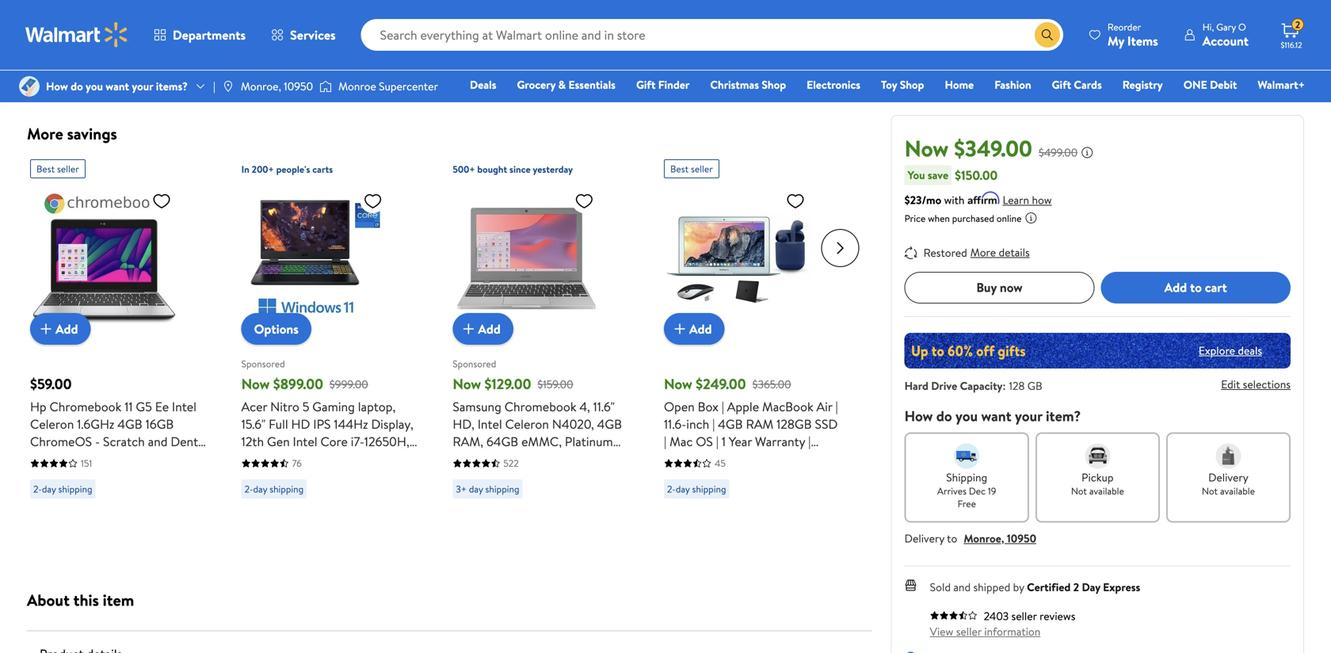 Task type: locate. For each thing, give the bounding box(es) containing it.
up to sixty percent off deals. shop now. image
[[905, 333, 1291, 368]]

1 horizontal spatial how
[[905, 406, 933, 426]]

1 horizontal spatial 11
[[388, 485, 397, 503]]

2 up reviews
[[1074, 579, 1080, 595]]

2 horizontal spatial intel
[[478, 415, 502, 433]]

chromebook down $59.00
[[50, 398, 122, 415]]

gift for gift cards
[[1052, 77, 1072, 92]]

0 vertical spatial certified
[[726, 485, 775, 503]]

1 vertical spatial want
[[982, 406, 1012, 426]]

hp
[[30, 398, 46, 415]]

1 vertical spatial your
[[1015, 406, 1043, 426]]

1 horizontal spatial add to cart image
[[459, 319, 478, 338]]

1 horizontal spatial 10950
[[1007, 530, 1037, 546]]

certified inside now $249.00 $365.00 open box | apple macbook air | 11.6-inch | 4gb ram 128gb ssd | mac os | 1 year warranty | bundle: wireless mouse, black case, bluetooth/wireless airbuds by certified 2 day express
[[726, 485, 775, 503]]

3 2-day shipping from the left
[[667, 482, 726, 496]]

11 left 'g5' on the bottom left of page
[[125, 398, 133, 415]]

best for $59.00
[[36, 162, 55, 176]]

3 2- from the left
[[667, 482, 676, 496]]

available down intent image for delivery
[[1221, 484, 1256, 498]]

to left the cart
[[1191, 279, 1202, 296]]

day up finder at the top of the page
[[680, 10, 695, 23]]

now up acer
[[241, 374, 270, 394]]

dent left 12th
[[171, 433, 198, 450]]

more left savings
[[27, 122, 63, 145]]

grocery & essentials link
[[510, 76, 623, 93]]

0 vertical spatial 16gb
[[146, 415, 174, 433]]

1 horizontal spatial delivery
[[1209, 469, 1249, 485]]

1 horizontal spatial -
[[201, 433, 206, 450]]

more inside button
[[971, 245, 996, 260]]

1 vertical spatial more
[[971, 245, 996, 260]]

1 horizontal spatial gift
[[1052, 77, 1072, 92]]

gift left finder at the top of the page
[[636, 77, 656, 92]]

144hz
[[334, 415, 368, 433]]

0 horizontal spatial chromebook
[[50, 398, 122, 415]]

sponsored for $899.00
[[241, 357, 285, 371]]

details
[[999, 245, 1030, 260]]

11.6"
[[593, 398, 615, 415]]

sponsored
[[241, 357, 285, 371], [453, 357, 496, 371]]

add to favorites list, samsung chromebook 4, 11.6" hd, intel celeron n4020, 4gb ram, 64gb emmc, platinum titan, xe310xba-kc2us image
[[575, 191, 594, 211]]

arrives
[[938, 484, 967, 498]]

day
[[788, 485, 809, 503], [1082, 579, 1101, 595]]

want up savings
[[106, 78, 129, 94]]

0 horizontal spatial &
[[75, 450, 83, 468]]

how
[[46, 78, 68, 94], [905, 406, 933, 426]]

price when purchased online
[[905, 211, 1022, 225]]

1 not from the left
[[1071, 484, 1087, 498]]

delivery inside delivery not available
[[1209, 469, 1249, 485]]

1 horizontal spatial celeron
[[505, 415, 549, 433]]

shop for christmas shop
[[762, 77, 786, 92]]

1 best from the left
[[36, 162, 55, 176]]

1 horizontal spatial more
[[971, 245, 996, 260]]

display,
[[371, 415, 414, 433]]

1 2-day shipping from the left
[[33, 482, 92, 496]]

1 vertical spatial how
[[905, 406, 933, 426]]

how do you want your item?
[[905, 406, 1081, 426]]

want down :
[[982, 406, 1012, 426]]

1 horizontal spatial not
[[1202, 484, 1218, 498]]

walmart image
[[25, 22, 128, 48]]

0 horizontal spatial want
[[106, 78, 129, 94]]

0 vertical spatial and
[[148, 433, 168, 450]]

do up more savings
[[71, 78, 83, 94]]

ram
[[746, 415, 774, 433]]

0 horizontal spatial add button
[[30, 313, 91, 345]]

0 horizontal spatial 4gb
[[118, 415, 142, 433]]

3 4gb from the left
[[718, 415, 743, 433]]

0 vertical spatial you
[[86, 78, 103, 94]]

g5
[[136, 398, 152, 415]]

$899.00
[[273, 374, 323, 394]]

2 chromebook from the left
[[505, 398, 577, 415]]

3+ up deals 'link'
[[456, 10, 467, 23]]

1 vertical spatial 10950
[[1007, 530, 1037, 546]]

search icon image
[[1041, 29, 1054, 41]]

2 gift from the left
[[1052, 77, 1072, 92]]

0 horizontal spatial not
[[1071, 484, 1087, 498]]

1 add to cart image from the left
[[36, 319, 55, 338]]

add
[[1165, 279, 1187, 296], [55, 320, 78, 338], [478, 320, 501, 338], [690, 320, 712, 338]]

available for delivery
[[1221, 484, 1256, 498]]

2 celeron from the left
[[505, 415, 549, 433]]

chromebook inside sponsored now $129.00 $159.00 samsung chromebook 4, 11.6" hd, intel celeron n4020, 4gb ram, 64gb emmc, platinum titan, xe310xba-kc2us
[[505, 398, 577, 415]]

explore deals
[[1199, 343, 1263, 358]]

2-day shipping
[[33, 482, 92, 496], [245, 482, 304, 496], [667, 482, 726, 496]]

delivery
[[1209, 469, 1249, 485], [905, 530, 945, 546]]

monroe, down "free"
[[964, 530, 1005, 546]]

intel up 76
[[293, 433, 318, 450]]

hp chromebook 11 g5 ee intel celeron 1.6ghz 4gb 16gb chromeos - scratch and dent - scratch & dent image
[[30, 185, 178, 332]]

add button up $129.00
[[453, 313, 514, 345]]

sponsored now $129.00 $159.00 samsung chromebook 4, 11.6" hd, intel celeron n4020, 4gb ram, 64gb emmc, platinum titan, xe310xba-kc2us
[[453, 357, 622, 468]]

sponsored down options link in the left of the page
[[241, 357, 285, 371]]

0 vertical spatial delivery
[[1209, 469, 1249, 485]]

2 down the mouse,
[[778, 485, 785, 503]]

2 add to cart image from the left
[[459, 319, 478, 338]]

you down hard drive capacity : 128 gb
[[956, 406, 978, 426]]

0 horizontal spatial 11
[[125, 398, 133, 415]]

2- down bundle:
[[667, 482, 676, 496]]

supercenter
[[379, 78, 438, 94]]

add to favorites list, hp chromebook 11 g5 ee intel celeron 1.6ghz 4gb 16gb chromeos - scratch and dent - scratch & dent image
[[152, 191, 171, 211]]

2 best seller from the left
[[671, 162, 713, 176]]

10950 up by
[[1007, 530, 1037, 546]]

2403 seller reviews
[[984, 608, 1076, 624]]

now $349.00
[[905, 133, 1033, 164]]

2403
[[984, 608, 1009, 624]]

warranty
[[755, 433, 806, 450]]

 image
[[320, 78, 332, 94]]

2- up home,
[[245, 482, 253, 496]]

monroe, down services popup button
[[241, 78, 281, 94]]

1 horizontal spatial chromebook
[[505, 398, 577, 415]]

next slide for more savings list image
[[822, 229, 860, 267]]

0 horizontal spatial how
[[46, 78, 68, 94]]

now up the open
[[664, 374, 693, 394]]

0 vertical spatial gen
[[267, 433, 290, 450]]

seller
[[57, 162, 79, 176], [691, 162, 713, 176], [1012, 608, 1037, 624], [956, 624, 982, 639]]

2 available from the left
[[1221, 484, 1256, 498]]

1 vertical spatial 2
[[778, 485, 785, 503]]

to for delivery
[[947, 530, 958, 546]]

2 sponsored from the left
[[453, 357, 496, 371]]

1 add button from the left
[[30, 313, 91, 345]]

0 horizontal spatial certified
[[726, 485, 775, 503]]

0 horizontal spatial you
[[86, 78, 103, 94]]

your down gb
[[1015, 406, 1043, 426]]

1 horizontal spatial 4gb
[[597, 415, 622, 433]]

128
[[1009, 378, 1025, 393]]

more for more details
[[971, 245, 996, 260]]

do down drive
[[937, 406, 953, 426]]

1 vertical spatial monroe,
[[964, 530, 1005, 546]]

$499.00
[[1039, 145, 1078, 160]]

2 4gb from the left
[[597, 415, 622, 433]]

4gb right 4,
[[597, 415, 622, 433]]

do for how do you want your items?
[[71, 78, 83, 94]]

0 horizontal spatial sponsored
[[241, 357, 285, 371]]

delivery down intent image for delivery
[[1209, 469, 1249, 485]]

0 horizontal spatial best
[[36, 162, 55, 176]]

0 horizontal spatial available
[[1090, 484, 1125, 498]]

58-
[[322, 503, 340, 520]]

acer nitro 5 gaming laptop, 15.6" full hd ips 144hz display, 12th gen intel core i7-12650h, nvidia geforce rtx 4050 laptop gpu, 16gb ddr5, 1tb pcie gen 4 ssd, windows 11 home, an515-58-75nm image
[[241, 185, 389, 332]]

2-day shipping up home,
[[245, 482, 304, 496]]

do
[[71, 78, 83, 94], [937, 406, 953, 426]]

0 horizontal spatial 10950
[[284, 78, 313, 94]]

add button for $59.00
[[30, 313, 91, 345]]

more details
[[971, 245, 1030, 260]]

2-day shipping down 151
[[33, 482, 92, 496]]

you for how do you want your items?
[[86, 78, 103, 94]]

pickup
[[1082, 469, 1114, 485]]

1 horizontal spatial 2
[[1074, 579, 1080, 595]]

not down intent image for delivery
[[1202, 484, 1218, 498]]

now up samsung
[[453, 374, 481, 394]]

 image
[[19, 76, 40, 97], [222, 80, 234, 93]]

sponsored inside sponsored now $899.00 $999.00 acer nitro 5 gaming laptop, 15.6" full hd ips 144hz display, 12th gen intel core i7-12650h, nvidia geforce rtx 4050 laptop gpu, 16gb ddr5, 1tb pcie gen 4 ssd, windows 11 home, an515-58-75nm
[[241, 357, 285, 371]]

1 horizontal spatial best seller
[[671, 162, 713, 176]]

monroe,
[[241, 78, 281, 94], [964, 530, 1005, 546]]

0 horizontal spatial -
[[95, 433, 100, 450]]

celeron inside the $59.00 hp chromebook 11 g5 ee intel celeron 1.6ghz 4gb 16gb chromeos - scratch and dent - scratch & dent
[[30, 415, 74, 433]]

toy
[[881, 77, 898, 92]]

2 best from the left
[[671, 162, 689, 176]]

learn more about strikethrough prices image
[[1081, 146, 1094, 159]]

add up $129.00
[[478, 320, 501, 338]]

shop right the christmas
[[762, 77, 786, 92]]

19
[[988, 484, 997, 498]]

1 horizontal spatial  image
[[222, 80, 234, 93]]

shipping up an515-
[[270, 482, 304, 496]]

add to cart image up $59.00
[[36, 319, 55, 338]]

2- down "chromeos"
[[33, 482, 42, 496]]

1 horizontal spatial 2-day shipping
[[245, 482, 304, 496]]

home
[[945, 77, 974, 92]]

add button up $59.00
[[30, 313, 91, 345]]

4050
[[363, 450, 393, 468]]

1tb
[[385, 468, 404, 485]]

restored up how do you want your items?
[[49, 36, 93, 51]]

day up home,
[[253, 482, 267, 496]]

2 2- from the left
[[245, 482, 253, 496]]

scratch left 151
[[30, 450, 72, 468]]

intel right 'ee' at the bottom
[[172, 398, 197, 415]]

1 horizontal spatial available
[[1221, 484, 1256, 498]]

add to cart image up samsung
[[459, 319, 478, 338]]

$365.00
[[753, 376, 792, 392]]

delivery for not
[[1209, 469, 1249, 485]]

3+ up finder at the top of the page
[[667, 10, 678, 23]]

sold and shipped by certified 2 day express
[[930, 579, 1141, 595]]

16gb right gpu,
[[314, 468, 343, 485]]

:
[[1003, 378, 1006, 393]]

3+ day shipping down 522
[[456, 482, 520, 496]]

0 vertical spatial 11
[[125, 398, 133, 415]]

0 horizontal spatial monroe,
[[241, 78, 281, 94]]

0 horizontal spatial shop
[[762, 77, 786, 92]]

1 vertical spatial do
[[937, 406, 953, 426]]

mac
[[670, 433, 693, 450]]

16gb inside the $59.00 hp chromebook 11 g5 ee intel celeron 1.6ghz 4gb 16gb chromeos - scratch and dent - scratch & dent
[[146, 415, 174, 433]]

edit
[[1222, 377, 1241, 392]]

registry link
[[1116, 76, 1171, 93]]

intel inside sponsored now $899.00 $999.00 acer nitro 5 gaming laptop, 15.6" full hd ips 144hz display, 12th gen intel core i7-12650h, nvidia geforce rtx 4050 laptop gpu, 16gb ddr5, 1tb pcie gen 4 ssd, windows 11 home, an515-58-75nm
[[293, 433, 318, 450]]

not down the 'intent image for pickup'
[[1071, 484, 1087, 498]]

now
[[905, 133, 949, 164], [241, 374, 270, 394], [453, 374, 481, 394], [664, 374, 693, 394]]

 image for how do you want your items?
[[19, 76, 40, 97]]

0 horizontal spatial day
[[788, 485, 809, 503]]

- left 12th
[[201, 433, 206, 450]]

4gb right 1.6ghz
[[118, 415, 142, 433]]

gen left 4
[[271, 485, 294, 503]]

buy now button
[[905, 272, 1095, 303]]

0 horizontal spatial gift
[[636, 77, 656, 92]]

1 horizontal spatial and
[[954, 579, 971, 595]]

16gb right 1.6ghz
[[146, 415, 174, 433]]

1 vertical spatial &
[[75, 450, 83, 468]]

$159.00
[[538, 376, 574, 392]]

available inside pickup not available
[[1090, 484, 1125, 498]]

available inside delivery not available
[[1221, 484, 1256, 498]]

dent down 1.6ghz
[[87, 450, 114, 468]]

buy
[[977, 279, 997, 296]]

2 not from the left
[[1202, 484, 1218, 498]]

now up you
[[905, 133, 949, 164]]

1 vertical spatial 16gb
[[314, 468, 343, 485]]

0 horizontal spatial  image
[[19, 76, 40, 97]]

 image for monroe, 10950
[[222, 80, 234, 93]]

to inside button
[[1191, 279, 1202, 296]]

4gb inside sponsored now $129.00 $159.00 samsung chromebook 4, 11.6" hd, intel celeron n4020, 4gb ram, 64gb emmc, platinum titan, xe310xba-kc2us
[[597, 415, 622, 433]]

shipping down 522
[[486, 482, 520, 496]]

1 shop from the left
[[762, 77, 786, 92]]

1 celeron from the left
[[30, 415, 74, 433]]

2-day shipping down bundle:
[[667, 482, 726, 496]]

not for delivery
[[1202, 484, 1218, 498]]

1 chromebook from the left
[[50, 398, 122, 415]]

walmart+
[[1258, 77, 1305, 92]]

1 best seller from the left
[[36, 162, 79, 176]]

not for pickup
[[1071, 484, 1087, 498]]

1 horizontal spatial to
[[1191, 279, 1202, 296]]

1 vertical spatial you
[[956, 406, 978, 426]]

Walmart Site-Wide search field
[[361, 19, 1064, 51]]

emmc,
[[522, 433, 562, 450]]

intel right hd,
[[478, 415, 502, 433]]

intel inside the $59.00 hp chromebook 11 g5 ee intel celeron 1.6ghz 4gb 16gb chromeos - scratch and dent - scratch & dent
[[172, 398, 197, 415]]

day inside now $249.00 $365.00 open box | apple macbook air | 11.6-inch | 4gb ram 128gb ssd | mac os | 1 year warranty | bundle: wireless mouse, black case, bluetooth/wireless airbuds by certified 2 day express
[[788, 485, 809, 503]]

best seller for $59.00
[[36, 162, 79, 176]]

want for item?
[[982, 406, 1012, 426]]

chromeos
[[30, 433, 92, 450]]

not inside pickup not available
[[1071, 484, 1087, 498]]

0 vertical spatial to
[[1191, 279, 1202, 296]]

ee
[[155, 398, 169, 415]]

1 vertical spatial express
[[1103, 579, 1141, 595]]

0 horizontal spatial add to cart image
[[36, 319, 55, 338]]

1 horizontal spatial you
[[956, 406, 978, 426]]

gift finder link
[[629, 76, 697, 93]]

1 gift from the left
[[636, 77, 656, 92]]

16gb inside sponsored now $899.00 $999.00 acer nitro 5 gaming laptop, 15.6" full hd ips 144hz display, 12th gen intel core i7-12650h, nvidia geforce rtx 4050 laptop gpu, 16gb ddr5, 1tb pcie gen 4 ssd, windows 11 home, an515-58-75nm
[[314, 468, 343, 485]]

1 horizontal spatial shop
[[900, 77, 925, 92]]

gift left cards
[[1052, 77, 1072, 92]]

1 vertical spatial 11
[[388, 485, 397, 503]]

2 horizontal spatial 2-day shipping
[[667, 482, 726, 496]]

not inside delivery not available
[[1202, 484, 1218, 498]]

sponsored up $129.00
[[453, 357, 496, 371]]

1 vertical spatial delivery
[[905, 530, 945, 546]]

- right "chromeos"
[[95, 433, 100, 450]]

1 vertical spatial to
[[947, 530, 958, 546]]

sponsored inside sponsored now $129.00 $159.00 samsung chromebook 4, 11.6" hd, intel celeron n4020, 4gb ram, 64gb emmc, platinum titan, xe310xba-kc2us
[[453, 357, 496, 371]]

add to cart image
[[36, 319, 55, 338], [459, 319, 478, 338]]

toy shop link
[[874, 76, 932, 93]]

cart
[[1205, 279, 1228, 296]]

product group
[[30, 0, 207, 79], [241, 0, 418, 79], [664, 0, 841, 79], [30, 153, 207, 552], [241, 153, 418, 552], [453, 153, 629, 552], [664, 153, 841, 552]]

0 horizontal spatial 2-
[[33, 482, 42, 496]]

and right sold
[[954, 579, 971, 595]]

gen right 12th
[[267, 433, 290, 450]]

black
[[800, 450, 829, 468]]

and inside the $59.00 hp chromebook 11 g5 ee intel celeron 1.6ghz 4gb 16gb chromeos - scratch and dent - scratch & dent
[[148, 433, 168, 450]]

to down "arrives"
[[947, 530, 958, 546]]

intent image for shipping image
[[955, 443, 980, 469]]

1 horizontal spatial add button
[[453, 313, 514, 345]]

your left items?
[[132, 78, 153, 94]]

chromebook down $159.00
[[505, 398, 577, 415]]

you up savings
[[86, 78, 103, 94]]

1 sponsored from the left
[[241, 357, 285, 371]]

1 horizontal spatial do
[[937, 406, 953, 426]]

add up $59.00
[[55, 320, 78, 338]]

1 horizontal spatial want
[[982, 406, 1012, 426]]

available down the 'intent image for pickup'
[[1090, 484, 1125, 498]]

2 add button from the left
[[453, 313, 514, 345]]

3+ day shipping
[[456, 10, 520, 23], [667, 10, 731, 23], [456, 482, 520, 496]]

0 vertical spatial 10950
[[284, 78, 313, 94]]

by
[[1013, 579, 1025, 595]]

1 horizontal spatial 16gb
[[314, 468, 343, 485]]

your
[[132, 78, 153, 94], [1015, 406, 1043, 426]]

view seller information
[[930, 624, 1041, 639]]

departments
[[173, 26, 246, 44]]

1 vertical spatial day
[[1082, 579, 1101, 595]]

options
[[254, 320, 299, 338]]

celeron up "xe310xba-" in the left of the page
[[505, 415, 549, 433]]

0 horizontal spatial intel
[[172, 398, 197, 415]]

1 available from the left
[[1090, 484, 1125, 498]]

fashion link
[[988, 76, 1039, 93]]

0 vertical spatial day
[[788, 485, 809, 503]]

gb
[[1028, 378, 1043, 393]]

| left mac
[[664, 433, 667, 450]]

2 up $116.12
[[1296, 18, 1301, 31]]

1 horizontal spatial certified
[[1027, 579, 1071, 595]]

45
[[715, 457, 726, 470]]

& inside the $59.00 hp chromebook 11 g5 ee intel celeron 1.6ghz 4gb 16gb chromeos - scratch and dent - scratch & dent
[[75, 450, 83, 468]]

 image left monroe, 10950
[[222, 80, 234, 93]]

add up the $249.00
[[690, 320, 712, 338]]

0 horizontal spatial 2-day shipping
[[33, 482, 92, 496]]

5
[[303, 398, 309, 415]]

0 horizontal spatial express
[[664, 503, 706, 520]]

shipping up deals
[[486, 10, 520, 23]]

0 horizontal spatial to
[[947, 530, 958, 546]]

0 vertical spatial more
[[27, 122, 63, 145]]

0 horizontal spatial and
[[148, 433, 168, 450]]

and down 'ee' at the bottom
[[148, 433, 168, 450]]

more savings
[[27, 122, 117, 145]]

walmart+ link
[[1251, 76, 1313, 93]]

1 horizontal spatial sponsored
[[453, 357, 496, 371]]

0 vertical spatial express
[[664, 503, 706, 520]]

save
[[928, 167, 949, 183]]

2 vertical spatial 2
[[1074, 579, 1080, 595]]

0 vertical spatial your
[[132, 78, 153, 94]]

$999.00
[[330, 376, 368, 392]]

3+ down titan,
[[456, 482, 467, 496]]

how up more savings
[[46, 78, 68, 94]]

0 horizontal spatial 16gb
[[146, 415, 174, 433]]

0 horizontal spatial 2
[[778, 485, 785, 503]]

scratch down 'g5' on the bottom left of page
[[103, 433, 145, 450]]

people's
[[276, 162, 310, 176]]

want for items?
[[106, 78, 129, 94]]

2-
[[33, 482, 42, 496], [245, 482, 253, 496], [667, 482, 676, 496]]

| right "inch"
[[713, 415, 715, 433]]

now
[[1000, 279, 1023, 296]]

2 horizontal spatial 2
[[1296, 18, 1301, 31]]

1 4gb from the left
[[118, 415, 142, 433]]

| left ssd
[[809, 433, 811, 450]]

gaming
[[313, 398, 355, 415]]

2 shop from the left
[[900, 77, 925, 92]]

chromebook inside the $59.00 hp chromebook 11 g5 ee intel celeron 1.6ghz 4gb 16gb chromeos - scratch and dent - scratch & dent
[[50, 398, 122, 415]]

& right grocery at the top left of the page
[[558, 77, 566, 92]]

0 horizontal spatial more
[[27, 122, 63, 145]]

15.6"
[[241, 415, 266, 433]]

2 2-day shipping from the left
[[245, 482, 304, 496]]

more left details at the right top
[[971, 245, 996, 260]]

1 2- from the left
[[33, 482, 42, 496]]

11 right windows
[[388, 485, 397, 503]]

4
[[297, 485, 305, 503]]

0 horizontal spatial delivery
[[905, 530, 945, 546]]

3+
[[456, 10, 467, 23], [667, 10, 678, 23], [456, 482, 467, 496]]

10950 down services popup button
[[284, 78, 313, 94]]

ddr5,
[[346, 468, 382, 485]]

0 vertical spatial how
[[46, 78, 68, 94]]

day right by
[[1082, 579, 1101, 595]]

nvidia
[[241, 450, 284, 468]]

how down hard at the right of the page
[[905, 406, 933, 426]]



Task type: vqa. For each thing, say whether or not it's contained in the screenshot.
Pet Rx
no



Task type: describe. For each thing, give the bounding box(es) containing it.
0 horizontal spatial dent
[[87, 450, 114, 468]]

do for how do you want your item?
[[937, 406, 953, 426]]

options link
[[241, 313, 311, 345]]

finder
[[658, 77, 690, 92]]

Search search field
[[361, 19, 1064, 51]]

os
[[696, 433, 713, 450]]

500+ bought since yesterday
[[453, 162, 573, 176]]

christmas shop
[[710, 77, 786, 92]]

128gb
[[777, 415, 812, 433]]

reviews
[[1040, 608, 1076, 624]]

2- for $59.00
[[33, 482, 42, 496]]

sponsored for $129.00
[[453, 357, 496, 371]]

2 - from the left
[[201, 433, 206, 450]]

to for add
[[1191, 279, 1202, 296]]

2 inside now $249.00 $365.00 open box | apple macbook air | 11.6-inch | 4gb ram 128gb ssd | mac os | 1 year warranty | bundle: wireless mouse, black case, bluetooth/wireless airbuds by certified 2 day express
[[778, 485, 785, 503]]

open box | apple macbook air | 11.6-inch | 4gb ram 128gb ssd | mac os | 1 year warranty | bundle: wireless mouse, black case, bluetooth/wireless airbuds by certified 2 day express image
[[664, 185, 812, 332]]

hard
[[905, 378, 929, 393]]

how
[[1032, 192, 1052, 207]]

legal information image
[[1025, 211, 1038, 224]]

available for pickup
[[1090, 484, 1125, 498]]

shipping down 151
[[58, 482, 92, 496]]

1 vertical spatial gen
[[271, 485, 294, 503]]

in
[[241, 162, 250, 176]]

add for hp chromebook 11 g5 ee intel celeron 1.6ghz 4gb 16gb chromeos - scratch and dent - scratch & dent image
[[55, 320, 78, 338]]

add inside button
[[1165, 279, 1187, 296]]

add to cart image for $59.00
[[36, 319, 55, 338]]

restored up monroe, 10950
[[261, 36, 304, 51]]

buy now
[[977, 279, 1023, 296]]

gift for gift finder
[[636, 77, 656, 92]]

day down titan,
[[469, 482, 483, 496]]

| right box
[[722, 398, 724, 415]]

rtx
[[338, 450, 360, 468]]

| right items?
[[213, 78, 215, 94]]

cards
[[1074, 77, 1102, 92]]

samsung
[[453, 398, 502, 415]]

intel inside sponsored now $129.00 $159.00 samsung chromebook 4, 11.6" hd, intel celeron n4020, 4gb ram, 64gb emmc, platinum titan, xe310xba-kc2us
[[478, 415, 502, 433]]

christmas
[[710, 77, 759, 92]]

gift cards
[[1052, 77, 1102, 92]]

savings
[[67, 122, 117, 145]]

add for samsung chromebook 4, 11.6" hd, intel celeron n4020, 4gb ram, 64gb emmc, platinum titan, xe310xba-kc2us image
[[478, 320, 501, 338]]

about
[[27, 589, 70, 611]]

| right air
[[836, 398, 838, 415]]

your for item?
[[1015, 406, 1043, 426]]

11 inside the $59.00 hp chromebook 11 g5 ee intel celeron 1.6ghz 4gb 16gb chromeos - scratch and dent - scratch & dent
[[125, 398, 133, 415]]

you for how do you want your item?
[[956, 406, 978, 426]]

3.5194 stars out of 5, based on 2403 seller reviews element
[[930, 611, 978, 620]]

hi, gary o account
[[1203, 20, 1249, 50]]

4gb inside now $249.00 $365.00 open box | apple macbook air | 11.6-inch | 4gb ram 128gb ssd | mac os | 1 year warranty | bundle: wireless mouse, black case, bluetooth/wireless airbuds by certified 2 day express
[[718, 415, 743, 433]]

3+ day shipping up finder at the top of the page
[[667, 10, 731, 23]]

inch
[[687, 415, 710, 433]]

windows
[[336, 485, 385, 503]]

day up deals
[[469, 10, 483, 23]]

open
[[664, 398, 695, 415]]

restored down when
[[924, 245, 968, 260]]

1 horizontal spatial &
[[558, 77, 566, 92]]

item?
[[1046, 406, 1081, 426]]

12th
[[241, 433, 264, 450]]

0 vertical spatial 2
[[1296, 18, 1301, 31]]

items?
[[156, 78, 188, 94]]

laptop,
[[358, 398, 396, 415]]

bluetooth/wireless
[[697, 468, 802, 485]]

1 - from the left
[[95, 433, 100, 450]]

apple
[[727, 398, 759, 415]]

fashion
[[995, 77, 1032, 92]]

$59.00 hp chromebook 11 g5 ee intel celeron 1.6ghz 4gb 16gb chromeos - scratch and dent - scratch & dent
[[30, 374, 206, 468]]

day down bundle:
[[676, 482, 690, 496]]

your for items?
[[132, 78, 153, 94]]

home,
[[241, 503, 278, 520]]

restored up the christmas
[[683, 36, 727, 51]]

1 horizontal spatial monroe,
[[964, 530, 1005, 546]]

add to cart image for sponsored
[[459, 319, 478, 338]]

add to cart
[[1165, 279, 1228, 296]]

0 vertical spatial monroe,
[[241, 78, 281, 94]]

add to cart image
[[671, 319, 690, 338]]

more for more savings
[[27, 122, 63, 145]]

| left 1
[[716, 433, 719, 450]]

3 add button from the left
[[664, 313, 725, 345]]

express inside now $249.00 $365.00 open box | apple macbook air | 11.6-inch | 4gb ram 128gb ssd | mac os | 1 year warranty | bundle: wireless mouse, black case, bluetooth/wireless airbuds by certified 2 day express
[[664, 503, 706, 520]]

522
[[504, 457, 519, 470]]

capacity
[[960, 378, 1003, 393]]

76
[[292, 457, 302, 470]]

1 vertical spatial and
[[954, 579, 971, 595]]

mouse,
[[757, 450, 797, 468]]

when
[[928, 211, 950, 225]]

product group containing now $249.00
[[664, 153, 841, 552]]

$59.00
[[30, 374, 72, 394]]

add to cart button
[[1101, 272, 1291, 303]]

add button for sponsored
[[453, 313, 514, 345]]

11 inside sponsored now $899.00 $999.00 acer nitro 5 gaming laptop, 15.6" full hd ips 144hz display, 12th gen intel core i7-12650h, nvidia geforce rtx 4050 laptop gpu, 16gb ddr5, 1tb pcie gen 4 ssd, windows 11 home, an515-58-75nm
[[388, 485, 397, 503]]

more details button
[[971, 240, 1030, 265]]

0 horizontal spatial scratch
[[30, 450, 72, 468]]

how for how do you want your item?
[[905, 406, 933, 426]]

year
[[729, 433, 752, 450]]

geforce
[[287, 450, 335, 468]]

online
[[997, 211, 1022, 225]]

samsung chromebook 4, 11.6" hd, intel celeron n4020, 4gb ram, 64gb emmc, platinum titan, xe310xba-kc2us image
[[453, 185, 600, 332]]

case,
[[664, 468, 694, 485]]

affirm image
[[968, 191, 1000, 204]]

core
[[321, 433, 348, 450]]

drive
[[932, 378, 958, 393]]

$249.00
[[696, 374, 746, 394]]

day down "chromeos"
[[42, 482, 56, 496]]

airbuds
[[664, 485, 706, 503]]

$150.00
[[955, 166, 998, 184]]

shop for toy shop
[[900, 77, 925, 92]]

3+ day shipping up deals
[[456, 10, 520, 23]]

add to favorites list, acer nitro 5 gaming laptop, 15.6" full hd ips 144hz display, 12th gen intel core i7-12650h, nvidia geforce rtx 4050 laptop gpu, 16gb ddr5, 1tb pcie gen 4 ssd, windows 11 home, an515-58-75nm image
[[364, 191, 383, 211]]

$129.00
[[485, 374, 531, 394]]

hd
[[291, 415, 310, 433]]

electronics
[[807, 77, 861, 92]]

dec
[[969, 484, 986, 498]]

shipping arrives dec 19 free
[[938, 469, 997, 510]]

$23/mo
[[905, 192, 942, 207]]

gift cards link
[[1045, 76, 1109, 93]]

add for open box | apple macbook air | 11.6-inch | 4gb ram 128gb ssd | mac os | 1 year warranty | bundle: wireless mouse, black case, bluetooth/wireless airbuds by certified 2 day express image
[[690, 320, 712, 338]]

information
[[985, 624, 1041, 639]]

you
[[908, 167, 925, 183]]

now inside now $249.00 $365.00 open box | apple macbook air | 11.6-inch | 4gb ram 128gb ssd | mac os | 1 year warranty | bundle: wireless mouse, black case, bluetooth/wireless airbuds by certified 2 day express
[[664, 374, 693, 394]]

i7-
[[351, 433, 364, 450]]

box
[[698, 398, 719, 415]]

now inside sponsored now $899.00 $999.00 acer nitro 5 gaming laptop, 15.6" full hd ips 144hz display, 12th gen intel core i7-12650h, nvidia geforce rtx 4050 laptop gpu, 16gb ddr5, 1tb pcie gen 4 ssd, windows 11 home, an515-58-75nm
[[241, 374, 270, 394]]

product group containing $59.00
[[30, 153, 207, 552]]

3+ day shipping inside product group
[[456, 482, 520, 496]]

product group containing now $129.00
[[453, 153, 629, 552]]

delivery for to
[[905, 530, 945, 546]]

1 horizontal spatial dent
[[171, 433, 198, 450]]

shipping down 45
[[692, 482, 726, 496]]

ips
[[313, 415, 331, 433]]

bundle:
[[664, 450, 706, 468]]

explore deals link
[[1193, 336, 1269, 365]]

about this item
[[27, 589, 134, 611]]

items
[[1128, 32, 1159, 50]]

best for now
[[671, 162, 689, 176]]

how for how do you want your items?
[[46, 78, 68, 94]]

intent image for pickup image
[[1085, 443, 1111, 469]]

1 horizontal spatial express
[[1103, 579, 1141, 595]]

$23/mo with
[[905, 192, 965, 207]]

learn
[[1003, 192, 1030, 207]]

shipping up the christmas
[[697, 10, 731, 23]]

services
[[290, 26, 336, 44]]

best seller for now
[[671, 162, 713, 176]]

yesterday
[[533, 162, 573, 176]]

now inside sponsored now $129.00 $159.00 samsung chromebook 4, 11.6" hd, intel celeron n4020, 4gb ram, 64gb emmc, platinum titan, xe310xba-kc2us
[[453, 374, 481, 394]]

3+ inside product group
[[456, 482, 467, 496]]

one
[[1184, 77, 1208, 92]]

monroe, 10950 button
[[964, 530, 1037, 546]]

1 horizontal spatial scratch
[[103, 433, 145, 450]]

this
[[73, 589, 99, 611]]

learn how
[[1003, 192, 1052, 207]]

air
[[817, 398, 833, 415]]

view
[[930, 624, 954, 639]]

pickup not available
[[1071, 469, 1125, 498]]

celeron inside sponsored now $129.00 $159.00 samsung chromebook 4, 11.6" hd, intel celeron n4020, 4gb ram, 64gb emmc, platinum titan, xe310xba-kc2us
[[505, 415, 549, 433]]

intent image for delivery image
[[1216, 443, 1242, 469]]

1 horizontal spatial day
[[1082, 579, 1101, 595]]

n4020,
[[552, 415, 594, 433]]

4gb inside the $59.00 hp chromebook 11 g5 ee intel celeron 1.6ghz 4gb 16gb chromeos - scratch and dent - scratch & dent
[[118, 415, 142, 433]]

add to favorites list, open box | apple macbook air | 11.6-inch | 4gb ram 128gb ssd | mac os | 1 year warranty | bundle: wireless mouse, black case, bluetooth/wireless airbuds by certified 2 day express image
[[786, 191, 805, 211]]

account
[[1203, 32, 1249, 50]]

product group containing now $899.00
[[241, 153, 418, 552]]

2-day shipping for $59.00
[[33, 482, 92, 496]]

home link
[[938, 76, 981, 93]]

2- for now
[[667, 482, 676, 496]]

full
[[269, 415, 288, 433]]

2-day shipping for now
[[667, 482, 726, 496]]

my
[[1108, 32, 1125, 50]]

since
[[510, 162, 531, 176]]



